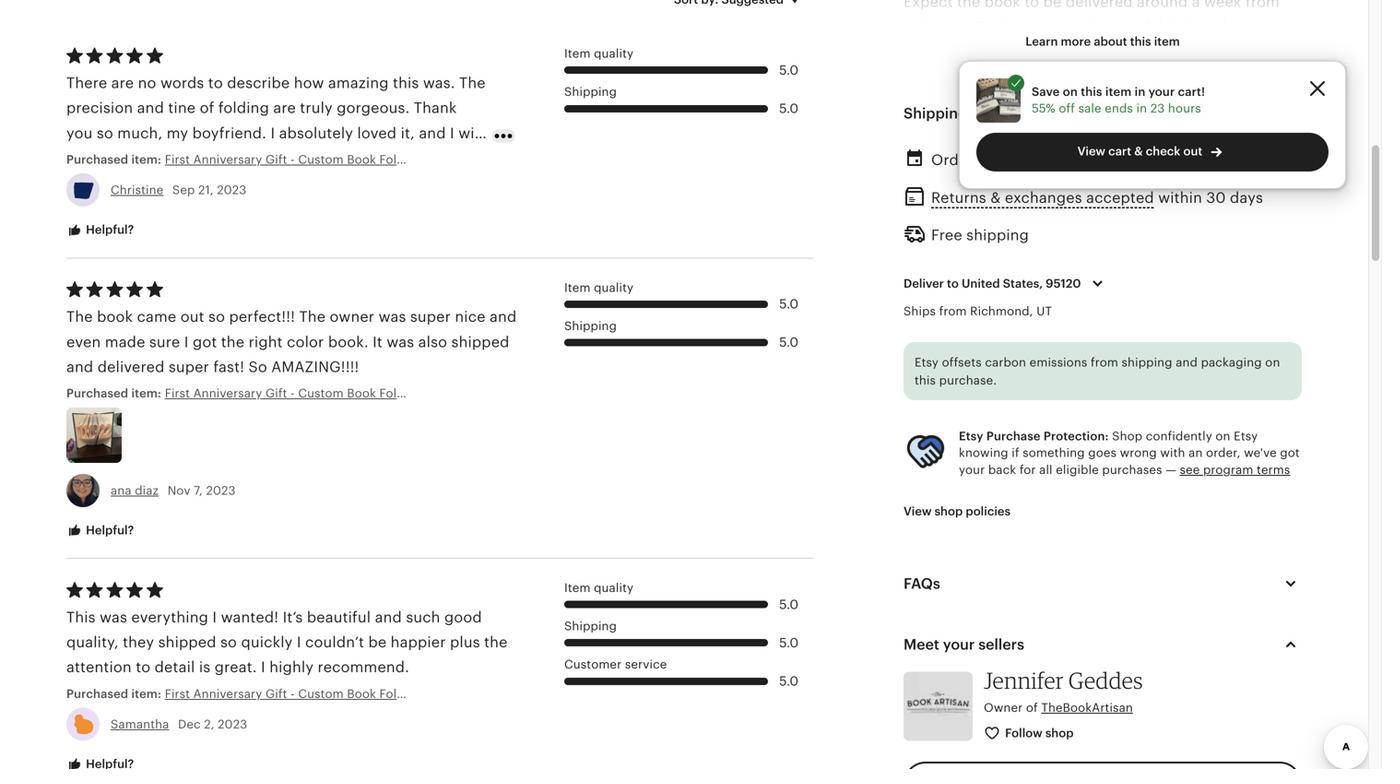 Task type: locate. For each thing, give the bounding box(es) containing it.
1 vertical spatial this
[[904, 320, 933, 336]]

display
[[1060, 545, 1111, 562]]

to down view shop policies
[[958, 520, 973, 537]]

1 vertical spatial dec
[[178, 718, 201, 732]]

sep
[[172, 183, 195, 197]]

1 horizontal spatial color
[[917, 721, 954, 738]]

amazing!!!!
[[271, 359, 359, 376]]

made inside the book came out so perfect!!! the owner was super nice and even made sure i got the right color book. it was also shipped and delivered super fast! so amazing!!!!
[[105, 334, 145, 350]]

this for this was everything i wanted! it's beautiful and such good quality, they shipped so quickly i couldn't be happier plus the attention to detail is great. i highly recommend.
[[66, 609, 96, 626]]

0 vertical spatial helpful? button
[[53, 213, 148, 248]]

this inside save on this item in your cart! 55% off sale ends in 23 hours
[[1082, 85, 1103, 99]]

view left cart
[[1078, 144, 1106, 158]]

into
[[1220, 470, 1248, 487]]

1 vertical spatial quality
[[594, 281, 634, 295]]

the inside this was everything i wanted! it's beautiful and such good quality, they shipped so quickly i couldn't be happier plus the attention to detail is great. i highly recommend.
[[484, 634, 508, 651]]

it right book.
[[373, 334, 383, 350]]

and up the hand
[[1177, 355, 1198, 369]]

also inside this custom folded book art sculpture is the perfect first anniversary gift. the first anniversary is traditionally known as the paper anniversary, and this personalized book with your wedding date will make the perfect gift! it also makes for a great wedding gift or bridal shower gift.
[[1035, 244, 1065, 261]]

wedding down packaging
[[1224, 395, 1286, 412]]

faqs
[[904, 575, 941, 592]]

etsy inside shop confidently on etsy knowing if something goes wrong with an order, we've got your back for all eligible purchases —
[[1235, 429, 1259, 443]]

1 horizontal spatial with
[[1085, 671, 1116, 688]]

the up before
[[1253, 470, 1276, 487]]

your up carefully
[[967, 345, 999, 361]]

0 vertical spatial 2023
[[217, 183, 247, 197]]

1 vertical spatial sculpture
[[1186, 320, 1254, 336]]

carefully
[[951, 370, 1013, 386]]

be up recommend.
[[369, 634, 387, 651]]

variety
[[1026, 696, 1075, 713]]

view for view cart & check out
[[1078, 144, 1106, 158]]

item
[[1155, 34, 1181, 48], [1106, 85, 1132, 99]]

quickly
[[241, 634, 293, 651]]

and left such
[[375, 609, 402, 626]]

etsy inside etsy offsets carbon emissions from shipping and packaging on this purchase.
[[915, 355, 939, 369]]

etsy for etsy purchase protection:
[[960, 429, 984, 443]]

this up quality,
[[66, 609, 96, 626]]

to right words at the top left
[[208, 75, 223, 91]]

this for this listing is for a custom folded book sculpture that displays your wedding date. each piece is made to order, carefully created by intricately hand folding each page of the book to ultimately reveal a wedding date.
[[904, 320, 933, 336]]

this inside dropdown button
[[1131, 34, 1152, 48]]

the up fast! at the left of page
[[221, 334, 245, 350]]

2 horizontal spatial folded
[[1170, 470, 1216, 487]]

color
[[287, 334, 324, 350], [917, 721, 954, 738]]

0 vertical spatial date
[[1178, 219, 1210, 236]]

5 5.0 from the top
[[780, 598, 799, 612]]

item: for everything
[[131, 687, 161, 701]]

2 helpful? from the top
[[83, 523, 134, 537]]

such
[[406, 609, 441, 626]]

for inside this listing is for a custom folded book sculpture that displays your wedding date. each piece is made to order, carefully created by intricately hand folding each page of the book to ultimately reveal a wedding date.
[[1001, 320, 1021, 336]]

order, inside this listing is for a custom folded book sculpture that displays your wedding date. each piece is made to order, carefully created by intricately hand folding each page of the book to ultimately reveal a wedding date.
[[904, 370, 947, 386]]

also
[[1035, 244, 1065, 261], [419, 334, 448, 350]]

everything
[[131, 609, 209, 626]]

1 vertical spatial with
[[1161, 446, 1186, 460]]

follow
[[1006, 726, 1043, 740]]

on down like
[[1151, 495, 1169, 512]]

0 horizontal spatial etsy
[[915, 355, 939, 369]]

on inside save on this item in your cart! 55% off sale ends in 23 hours
[[1064, 85, 1078, 99]]

book left art
[[1046, 144, 1082, 161]]

shop up adding
[[935, 505, 963, 519]]

1 horizontal spatial policies
[[1049, 105, 1104, 122]]

thebookartisan
[[1042, 701, 1134, 715]]

the inside this listing is for a custom folded book sculpture that displays your wedding date. each piece is made to order, carefully created by intricately hand folding each page of the book to ultimately reveal a wedding date.
[[1002, 395, 1026, 412]]

was up quality,
[[100, 609, 127, 626]]

1 vertical spatial if
[[1216, 696, 1226, 713]]

2 item quality from the top
[[565, 281, 634, 295]]

you down precision
[[66, 125, 93, 141]]

0 vertical spatial policies
[[1049, 105, 1104, 122]]

with inside - most of the books in my stock are 7.5 inches tall by 5.5 inches wide. - these are actual novels with content on each page. - they come in a variety of cover colors, so if you have a color preference just message me. otherwise i will choose the book at random.
[[1085, 671, 1116, 688]]

for right the makes
[[1119, 244, 1139, 261]]

this down ships
[[904, 320, 933, 336]]

this down displays
[[915, 374, 937, 387]]

shop for follow
[[1046, 726, 1074, 740]]

shower
[[969, 269, 1021, 286]]

etsy up the knowing
[[960, 429, 984, 443]]

2 vertical spatial will
[[1256, 721, 1280, 738]]

color inside - most of the books in my stock are 7.5 inches tall by 5.5 inches wide. - these are actual novels with content on each page. - they come in a variety of cover colors, so if you have a color preference just message me. otherwise i will choose the book at random.
[[917, 721, 954, 738]]

made inside this listing is for a custom folded book sculpture that displays your wedding date. each piece is made to order, carefully created by intricately hand folding each page of the book to ultimately reveal a wedding date.
[[1208, 345, 1249, 361]]

you inside - most of the books in my stock are 7.5 inches tall by 5.5 inches wide. - these are actual novels with content on each page. - they come in a variety of cover colors, so if you have a color preference just message me. otherwise i will choose the book at random.
[[1230, 696, 1256, 713]]

is inside this was everything i wanted! it's beautiful and such good quality, they shipped so quickly i couldn't be happier plus the attention to detail is great. i highly recommend.
[[199, 659, 211, 676]]

the inside there are no words to describe how amazing this was. the precision and tine of folding are truly gorgeous. thank you so much, my boyfriend. i absolutely loved it, and i will be ordering more. ♡
[[459, 75, 486, 91]]

0 vertical spatial item:
[[131, 153, 161, 167]]

purchased item: for book
[[66, 387, 165, 401]]

got up terms
[[1281, 446, 1301, 460]]

and down even
[[66, 359, 93, 376]]

1 vertical spatial be
[[369, 634, 387, 651]]

1 horizontal spatial also
[[1035, 244, 1065, 261]]

for down richmond,
[[1001, 320, 1021, 336]]

color up amazing!!!!
[[287, 334, 324, 350]]

be inside this was everything i wanted! it's beautiful and such good quality, they shipped so quickly i couldn't be happier plus the attention to detail is great. i highly recommend.
[[369, 634, 387, 651]]

your inside 'dropdown button'
[[944, 636, 976, 653]]

date inside this custom folded book art sculpture is the perfect first anniversary gift. the first anniversary is traditionally known as the paper anniversary, and this personalized book with your wedding date will make the perfect gift! it also makes for a great wedding gift or bridal shower gift.
[[1178, 219, 1210, 236]]

page inside simply enter the date you would like folded into the book in the "personalization" field on this page before adding to your cart. the date should include any digits you want the book to display (up to six).
[[1203, 495, 1239, 512]]

3 quality from the top
[[594, 581, 634, 595]]

0 horizontal spatial first
[[904, 169, 932, 186]]

it inside this custom folded book art sculpture is the perfect first anniversary gift. the first anniversary is traditionally known as the paper anniversary, and this personalized book with your wedding date will make the perfect gift! it also makes for a great wedding gift or bridal shower gift.
[[1021, 244, 1031, 261]]

1 horizontal spatial custom
[[1038, 320, 1091, 336]]

1 helpful? button from the top
[[53, 213, 148, 248]]

colors,
[[1142, 696, 1191, 713]]

anniversary down today
[[937, 169, 1019, 186]]

will inside - most of the books in my stock are 7.5 inches tall by 5.5 inches wide. - these are actual novels with content on each page. - they come in a variety of cover colors, so if you have a color preference just message me. otherwise i will choose the book at random.
[[1256, 721, 1280, 738]]

the
[[1197, 144, 1221, 161], [1065, 194, 1089, 211], [904, 244, 928, 261], [221, 334, 245, 350], [1002, 395, 1026, 412], [1000, 470, 1023, 487], [1253, 470, 1276, 487], [962, 495, 985, 512], [973, 545, 997, 562], [971, 621, 995, 637], [484, 634, 508, 651], [961, 746, 984, 763]]

folding down packaging
[[1215, 370, 1266, 386]]

2 vertical spatial was
[[100, 609, 127, 626]]

2 horizontal spatial with
[[1161, 446, 1186, 460]]

most
[[913, 621, 949, 637]]

inches
[[1183, 621, 1230, 637], [930, 646, 977, 662]]

by inside this listing is for a custom folded book sculpture that displays your wedding date. each piece is made to order, carefully created by intricately hand folding each page of the book to ultimately reveal a wedding date.
[[1077, 370, 1094, 386]]

the up wide.
[[971, 621, 995, 637]]

1 horizontal spatial inches
[[1183, 621, 1230, 637]]

made up delivered
[[105, 334, 145, 350]]

if
[[1012, 446, 1020, 460], [1216, 696, 1226, 713]]

0 horizontal spatial anniversary
[[937, 169, 1019, 186]]

0 horizontal spatial folded
[[995, 144, 1042, 161]]

0 horizontal spatial super
[[169, 359, 209, 376]]

2 vertical spatial date
[[1081, 520, 1113, 537]]

1 horizontal spatial be
[[369, 634, 387, 651]]

this for this custom folded book art sculpture is the perfect first anniversary gift. the first anniversary is traditionally known as the paper anniversary, and this personalized book with your wedding date will make the perfect gift! it also makes for a great wedding gift or bridal shower gift.
[[904, 144, 933, 161]]

0 horizontal spatial order,
[[904, 370, 947, 386]]

item: down delivered
[[131, 387, 161, 401]]

gift. up the exchanges
[[1024, 169, 1053, 186]]

1 - from the top
[[904, 621, 909, 637]]

this inside this was everything i wanted! it's beautiful and such good quality, they shipped so quickly i couldn't be happier plus the attention to detail is great. i highly recommend.
[[66, 609, 96, 626]]

1 horizontal spatial got
[[1281, 446, 1301, 460]]

helpful? down christine 'link'
[[83, 223, 134, 237]]

this up sale
[[1082, 85, 1103, 99]]

for inside shop confidently on etsy knowing if something goes wrong with an order, we've got your back for all eligible purchases —
[[1020, 463, 1037, 477]]

this inside this custom folded book art sculpture is the perfect first anniversary gift. the first anniversary is traditionally known as the paper anniversary, and this personalized book with your wedding date will make the perfect gift! it also makes for a great wedding gift or bridal shower gift.
[[904, 144, 933, 161]]

hours
[[1169, 102, 1202, 115]]

1 first from the left
[[904, 169, 932, 186]]

0 vertical spatial out
[[1184, 144, 1203, 158]]

i right sure
[[184, 334, 189, 350]]

book down 'known'
[[1000, 219, 1036, 236]]

will
[[459, 125, 483, 141], [1214, 219, 1239, 236], [1256, 721, 1280, 738]]

anniversary down the jan
[[1120, 169, 1203, 186]]

this inside this custom folded book art sculpture is the perfect first anniversary gift. the first anniversary is traditionally known as the paper anniversary, and this personalized book with your wedding date will make the perfect gift! it also makes for a great wedding gift or bridal shower gift.
[[1261, 194, 1287, 211]]

1 vertical spatial -
[[904, 671, 909, 688]]

2 vertical spatial purchased
[[66, 687, 128, 701]]

are
[[111, 75, 134, 91], [273, 100, 296, 116], [1132, 621, 1155, 637], [960, 671, 983, 688]]

customer service
[[565, 658, 667, 672]]

1 vertical spatial for
[[1001, 320, 1021, 336]]

custom inside this listing is for a custom folded book sculpture that displays your wedding date. each piece is made to order, carefully created by intricately hand folding each page of the book to ultimately reveal a wedding date.
[[1038, 320, 1091, 336]]

1 vertical spatial shipping
[[1122, 355, 1173, 369]]

book down simply
[[904, 495, 940, 512]]

1 vertical spatial color
[[917, 721, 954, 738]]

1 purchased item: from the top
[[66, 153, 165, 167]]

1 horizontal spatial it
[[1021, 244, 1031, 261]]

&
[[1135, 144, 1144, 158], [991, 190, 1002, 206]]

each down displays
[[904, 395, 939, 412]]

tine
[[168, 100, 196, 116]]

0 vertical spatial item
[[1155, 34, 1181, 48]]

view cart & check out link
[[977, 133, 1329, 172]]

0 vertical spatial be
[[66, 150, 85, 167]]

0 vertical spatial inches
[[1183, 621, 1230, 637]]

they
[[913, 696, 948, 713]]

1 helpful? from the top
[[83, 223, 134, 237]]

your right "meet"
[[944, 636, 976, 653]]

learn more about this item button
[[1012, 25, 1195, 58]]

you inside there are no words to describe how amazing this was. the precision and tine of folding are truly gorgeous. thank you so much, my boyfriend. i absolutely loved it, and i will be ordering more. ♡
[[66, 125, 93, 141]]

by right tall
[[1260, 621, 1278, 637]]

owner
[[984, 701, 1023, 715]]

2 vertical spatial item:
[[131, 687, 161, 701]]

more.
[[155, 150, 196, 167]]

1 vertical spatial helpful?
[[83, 523, 134, 537]]

by inside - most of the books in my stock are 7.5 inches tall by 5.5 inches wide. - these are actual novels with content on each page. - they come in a variety of cover colors, so if you have a color preference just message me. otherwise i will choose the book at random.
[[1260, 621, 1278, 637]]

the up even
[[66, 309, 93, 325]]

this inside etsy offsets carbon emissions from shipping and packaging on this purchase.
[[915, 374, 937, 387]]

your inside shop confidently on etsy knowing if something goes wrong with an order, we've got your back for all eligible purchases —
[[960, 463, 986, 477]]

on up program
[[1216, 429, 1231, 443]]

2 vertical spatial folded
[[1170, 470, 1216, 487]]

meet your sellers
[[904, 636, 1025, 653]]

1 vertical spatial &
[[991, 190, 1002, 206]]

if inside shop confidently on etsy knowing if something goes wrong with an order, we've got your back for all eligible purchases —
[[1012, 446, 1020, 460]]

states,
[[1004, 277, 1043, 291]]

7 5.0 from the top
[[780, 674, 799, 689]]

1 vertical spatial item
[[1106, 85, 1132, 99]]

shipping up the intricately
[[1122, 355, 1173, 369]]

helpful? button down ana
[[53, 514, 148, 548]]

words
[[160, 75, 204, 91]]

0 horizontal spatial custom
[[937, 144, 991, 161]]

0 horizontal spatial each
[[904, 395, 939, 412]]

0 vertical spatial order,
[[904, 370, 947, 386]]

listing
[[937, 320, 981, 336]]

nice
[[455, 309, 486, 325]]

inches right 7.5
[[1183, 621, 1230, 637]]

1 vertical spatial date
[[1027, 470, 1059, 487]]

policies down 'save'
[[1049, 105, 1104, 122]]

gift. up ut
[[1025, 269, 1054, 286]]

2 quality from the top
[[594, 281, 634, 295]]

0 vertical spatial shipping
[[967, 227, 1030, 244]]

2 vertical spatial by
[[1260, 621, 1278, 637]]

1 vertical spatial purchased item:
[[66, 387, 165, 401]]

gift.
[[1024, 169, 1053, 186], [1025, 269, 1054, 286]]

0 horizontal spatial view
[[904, 505, 932, 519]]

this inside this listing is for a custom folded book sculpture that displays your wedding date. each piece is made to order, carefully created by intricately hand folding each page of the book to ultimately reveal a wedding date.
[[904, 320, 933, 336]]

2 purchased item: from the top
[[66, 387, 165, 401]]

with down as
[[1040, 219, 1071, 236]]

1 horizontal spatial dec
[[1091, 152, 1119, 168]]

2 vertical spatial item quality
[[565, 581, 634, 595]]

page
[[943, 395, 979, 412], [1203, 495, 1239, 512]]

will inside this custom folded book art sculpture is the perfect first anniversary gift. the first anniversary is traditionally known as the paper anniversary, and this personalized book with your wedding date will make the perfect gift! it also makes for a great wedding gift or bridal shower gift.
[[1214, 219, 1239, 236]]

2 first from the left
[[1087, 169, 1116, 186]]

if inside - most of the books in my stock are 7.5 inches tall by 5.5 inches wide. - these are actual novels with content on each page. - they come in a variety of cover colors, so if you have a color preference just message me. otherwise i will choose the book at random.
[[1216, 696, 1226, 713]]

2 - from the top
[[904, 671, 909, 688]]

out right 4
[[1184, 144, 1203, 158]]

2 vertical spatial this
[[66, 609, 96, 626]]

2 vertical spatial with
[[1085, 671, 1116, 688]]

1 vertical spatial item
[[565, 281, 591, 295]]

date.
[[1069, 345, 1106, 361], [904, 420, 941, 437]]

0 vertical spatial from
[[940, 305, 967, 318]]

also right book.
[[419, 334, 448, 350]]

0 horizontal spatial dec
[[178, 718, 201, 732]]

color inside the book came out so perfect!!! the owner was super nice and even made sure i got the right color book. it was also shipped and delivered super fast! so amazing!!!!
[[287, 334, 324, 350]]

come
[[952, 696, 992, 713]]

meet
[[904, 636, 940, 653]]

you right all
[[1063, 470, 1089, 487]]

item:
[[131, 153, 161, 167], [131, 387, 161, 401], [131, 687, 161, 701]]

date. left each
[[1069, 345, 1106, 361]]

your inside this custom folded book art sculpture is the perfect first anniversary gift. the first anniversary is traditionally known as the paper anniversary, and this personalized book with your wedding date will make the perfect gift! it also makes for a great wedding gift or bridal shower gift.
[[1075, 219, 1107, 236]]

of inside jennifer geddes owner of thebookartisan
[[1027, 701, 1039, 715]]

2 item from the top
[[565, 281, 591, 295]]

order, inside shop confidently on etsy knowing if something goes wrong with an order, we've got your back for all eligible purchases —
[[1207, 446, 1241, 460]]

wrong
[[1121, 446, 1158, 460]]

0 vertical spatial this
[[904, 144, 933, 161]]

6 5.0 from the top
[[780, 636, 799, 650]]

- left they
[[904, 696, 909, 713]]

couldn't
[[305, 634, 364, 651]]

1 vertical spatial item:
[[131, 387, 161, 401]]

purchased item: down attention
[[66, 687, 165, 701]]

made
[[105, 334, 145, 350], [1208, 345, 1249, 361]]

gift!
[[988, 244, 1017, 261]]

2023
[[217, 183, 247, 197], [206, 484, 236, 498], [218, 718, 248, 732]]

off
[[1059, 102, 1076, 115]]

cart!
[[1179, 85, 1206, 99]]

0 horizontal spatial folding
[[219, 100, 269, 116]]

0 vertical spatial if
[[1012, 446, 1020, 460]]

0 horizontal spatial it
[[373, 334, 383, 350]]

view inside button
[[904, 505, 932, 519]]

to inside this was everything i wanted! it's beautiful and such good quality, they shipped so quickly i couldn't be happier plus the attention to detail is great. i highly recommend.
[[136, 659, 151, 676]]

1 vertical spatial folded
[[1096, 320, 1142, 336]]

item quality for this was everything i wanted! it's beautiful and such good quality, they shipped so quickly i couldn't be happier plus the attention to detail is great. i highly recommend.
[[565, 581, 634, 595]]

1 vertical spatial also
[[419, 334, 448, 350]]

1 horizontal spatial shipping
[[1122, 355, 1173, 369]]

from up listing
[[940, 305, 967, 318]]

will down 30
[[1214, 219, 1239, 236]]

your
[[1149, 85, 1176, 99], [1075, 219, 1107, 236], [967, 345, 999, 361], [960, 463, 986, 477], [977, 520, 1009, 537], [944, 636, 976, 653]]

0 vertical spatial sculpture
[[1110, 144, 1178, 161]]

policies inside "dropdown button"
[[1049, 105, 1104, 122]]

0 horizontal spatial also
[[419, 334, 448, 350]]

folded up each
[[1096, 320, 1142, 336]]

the down order today to get by dec 23-jan 4
[[1057, 169, 1083, 186]]

stock
[[1089, 621, 1128, 637]]

purchased item: down delivered
[[66, 387, 165, 401]]

we've
[[1245, 446, 1278, 460]]

truly
[[300, 100, 333, 116]]

got
[[193, 334, 217, 350], [1281, 446, 1301, 460]]

3 purchased from the top
[[66, 687, 128, 701]]

the right the 'was.' in the top left of the page
[[459, 75, 486, 91]]

sculpture
[[1110, 144, 1178, 161], [1186, 320, 1254, 336]]

of up follow shop button
[[1027, 701, 1039, 715]]

2 helpful? button from the top
[[53, 514, 148, 548]]

color down they
[[917, 721, 954, 738]]

this up include
[[1173, 495, 1199, 512]]

be
[[66, 150, 85, 167], [369, 634, 387, 651]]

shipping and return policies button
[[888, 91, 1319, 136]]

1 vertical spatial by
[[1077, 370, 1094, 386]]

loved
[[357, 125, 397, 141]]

folding up the boyfriend.
[[219, 100, 269, 116]]

view up adding
[[904, 505, 932, 519]]

1 horizontal spatial folded
[[1096, 320, 1142, 336]]

shop confidently on etsy knowing if something goes wrong with an order, we've got your back for all eligible purchases —
[[960, 429, 1301, 477]]

2023 for 2,
[[218, 718, 248, 732]]

1 5.0 from the top
[[780, 63, 799, 77]]

2 vertical spatial 2023
[[218, 718, 248, 732]]

1 horizontal spatial my
[[1064, 621, 1085, 637]]

2 item: from the top
[[131, 387, 161, 401]]

0 vertical spatial also
[[1035, 244, 1065, 261]]

see program terms link
[[1181, 463, 1291, 477]]

wedding
[[1111, 219, 1174, 236], [1197, 244, 1260, 261], [1003, 345, 1065, 361], [1224, 395, 1286, 412]]

service
[[625, 658, 667, 672]]

1 vertical spatial out
[[181, 309, 204, 325]]

perfect up days
[[1225, 144, 1277, 161]]

2 horizontal spatial etsy
[[1235, 429, 1259, 443]]

- left most
[[904, 621, 909, 637]]

on inside simply enter the date you would like folded into the book in the "personalization" field on this page before adding to your cart. the date should include any digits you want the book to display (up to six).
[[1151, 495, 1169, 512]]

0 vertical spatial page
[[943, 395, 979, 412]]

are left 7.5
[[1132, 621, 1155, 637]]

of right tine
[[200, 100, 214, 116]]

1 anniversary from the left
[[937, 169, 1019, 186]]

2023 right "2,"
[[218, 718, 248, 732]]

0 vertical spatial purchased
[[66, 153, 128, 167]]

1 vertical spatial item quality
[[565, 281, 634, 295]]

0 vertical spatial quality
[[594, 47, 634, 61]]

jennifer geddes image
[[904, 672, 973, 741]]

0 vertical spatial shop
[[935, 505, 963, 519]]

2 horizontal spatial will
[[1256, 721, 1280, 738]]

i inside - most of the books in my stock are 7.5 inches tall by 5.5 inches wide. - these are actual novels with content on each page. - they come in a variety of cover colors, so if you have a color preference just message me. otherwise i will choose the book at random.
[[1248, 721, 1252, 738]]

the book came out so perfect!!! the owner was super nice and even made sure i got the right color book. it was also shipped and delivered super fast! so amazing!!!!
[[66, 309, 517, 376]]

ut
[[1037, 305, 1053, 318]]

your up the makes
[[1075, 219, 1107, 236]]

page down into
[[1203, 495, 1239, 512]]

you down page.
[[1230, 696, 1256, 713]]

1 vertical spatial custom
[[1038, 320, 1091, 336]]

1 horizontal spatial shop
[[1046, 726, 1074, 740]]

3 item quality from the top
[[565, 581, 634, 595]]

got inside shop confidently on etsy knowing if something goes wrong with an order, we've got your back for all eligible purchases —
[[1281, 446, 1301, 460]]

shipping
[[967, 227, 1030, 244], [1122, 355, 1173, 369]]

is
[[1182, 144, 1193, 161], [1207, 169, 1218, 186], [986, 320, 997, 336], [1193, 345, 1204, 361], [199, 659, 211, 676]]

traditionally
[[904, 194, 990, 211]]

the right 4
[[1197, 144, 1221, 161]]

a
[[1143, 244, 1151, 261], [1025, 320, 1034, 336], [1212, 395, 1220, 412], [1014, 696, 1022, 713], [904, 721, 912, 738]]

ana diaz link
[[111, 484, 159, 498]]

shipped up detail
[[158, 634, 216, 651]]

3 item: from the top
[[131, 687, 161, 701]]

geddes
[[1069, 667, 1144, 694]]

in inside simply enter the date you would like folded into the book in the "personalization" field on this page before adding to your cart. the date should include any digits you want the book to display (up to six).
[[944, 495, 957, 512]]

by right get
[[1069, 152, 1087, 168]]

dec left 23-
[[1091, 152, 1119, 168]]

0 vertical spatial &
[[1135, 144, 1144, 158]]

shop inside button
[[935, 505, 963, 519]]

item quality for the book came out so perfect!!! the owner was super nice and even made sure i got the right color book. it was also shipped and delivered super fast! so amazing!!!!
[[565, 281, 634, 295]]

1 vertical spatial it
[[373, 334, 383, 350]]

to down that
[[1253, 345, 1268, 361]]

your left the cart.
[[977, 520, 1009, 537]]

created
[[1017, 370, 1073, 386]]

me.
[[1139, 721, 1166, 738]]

shipping inside shipping and return policies "dropdown button"
[[904, 105, 968, 122]]

date
[[1178, 219, 1210, 236], [1027, 470, 1059, 487], [1081, 520, 1113, 537]]

paper
[[1093, 194, 1135, 211]]

55%
[[1032, 102, 1056, 115]]

folded down an
[[1170, 470, 1216, 487]]

also up 95120
[[1035, 244, 1065, 261]]

or
[[904, 269, 919, 286]]

1 vertical spatial page
[[1203, 495, 1239, 512]]

1 horizontal spatial folding
[[1215, 370, 1266, 386]]

0 vertical spatial folding
[[219, 100, 269, 116]]

& right returns
[[991, 190, 1002, 206]]

to
[[208, 75, 223, 91], [1023, 152, 1037, 168], [948, 277, 959, 291], [1253, 345, 1268, 361], [1070, 395, 1084, 412], [958, 520, 973, 537], [1041, 545, 1056, 562], [1143, 545, 1157, 562], [136, 659, 151, 676]]

2 purchased from the top
[[66, 387, 128, 401]]

helpful? down ana
[[83, 523, 134, 537]]

3 purchased item: from the top
[[66, 687, 165, 701]]

with inside this custom folded book art sculpture is the perfect first anniversary gift. the first anniversary is traditionally known as the paper anniversary, and this personalized book with your wedding date will make the perfect gift! it also makes for a great wedding gift or bridal shower gift.
[[1040, 219, 1071, 236]]

cart.
[[1014, 520, 1047, 537]]

helpful? for 2nd helpful? "button" from the bottom
[[83, 223, 134, 237]]

knowing
[[960, 446, 1009, 460]]

each inside - most of the books in my stock are 7.5 inches tall by 5.5 inches wide. - these are actual novels with content on each page. - they come in a variety of cover colors, so if you have a color preference just message me. otherwise i will choose the book at random.
[[1203, 671, 1238, 688]]

book.
[[328, 334, 369, 350]]

item
[[565, 47, 591, 61], [565, 281, 591, 295], [565, 581, 591, 595]]

etsy for etsy offsets carbon emissions from shipping and packaging on this purchase.
[[915, 355, 939, 369]]

view for view shop policies
[[904, 505, 932, 519]]

0 vertical spatial perfect
[[1225, 144, 1277, 161]]

2 horizontal spatial date
[[1178, 219, 1210, 236]]

order, up program
[[1207, 446, 1241, 460]]

each left page.
[[1203, 671, 1238, 688]]

0 horizontal spatial from
[[940, 305, 967, 318]]

on inside shop confidently on etsy knowing if something goes wrong with an order, we've got your back for all eligible purchases —
[[1216, 429, 1231, 443]]

purchased for book
[[66, 387, 128, 401]]

0 vertical spatial purchased item:
[[66, 153, 165, 167]]

3 item from the top
[[565, 581, 591, 595]]

etsy up we've
[[1235, 429, 1259, 443]]

4
[[1174, 152, 1183, 168]]



Task type: vqa. For each thing, say whether or not it's contained in the screenshot.
variety
yes



Task type: describe. For each thing, give the bounding box(es) containing it.
highly
[[270, 659, 314, 676]]

be inside there are no words to describe how amazing this was. the precision and tine of folding are truly gorgeous. thank you so much, my boyfriend. i absolutely loved it, and i will be ordering more. ♡
[[66, 150, 85, 167]]

♡
[[201, 150, 215, 167]]

was inside this was everything i wanted! it's beautiful and such good quality, they shipped so quickly i couldn't be happier plus the attention to detail is great. i highly recommend.
[[100, 609, 127, 626]]

book inside - most of the books in my stock are 7.5 inches tall by 5.5 inches wide. - these are actual novels with content on each page. - they come in a variety of cover colors, so if you have a color preference just message me. otherwise i will choose the book at random.
[[988, 746, 1024, 763]]

no
[[138, 75, 156, 91]]

0 vertical spatial by
[[1069, 152, 1087, 168]]

95120
[[1046, 277, 1082, 291]]

shipped inside the book came out so perfect!!! the owner was super nice and even made sure i got the right color book. it was also shipped and delivered super fast! so amazing!!!!
[[452, 334, 510, 350]]

wedding down accepted
[[1111, 219, 1174, 236]]

reveal
[[1164, 395, 1207, 412]]

return
[[1002, 105, 1046, 122]]

i down it's
[[297, 634, 301, 651]]

folded inside this custom folded book art sculpture is the perfect first anniversary gift. the first anniversary is traditionally known as the paper anniversary, and this personalized book with your wedding date will make the perfect gift! it also makes for a great wedding gift or bridal shower gift.
[[995, 144, 1042, 161]]

i down quickly at bottom
[[261, 659, 266, 676]]

is down richmond,
[[986, 320, 997, 336]]

quality for the book came out so perfect!!! the owner was super nice and even made sure i got the right color book. it was also shipped and delivered super fast! so amazing!!!!
[[594, 281, 634, 295]]

0 horizontal spatial inches
[[930, 646, 977, 662]]

enter
[[957, 470, 995, 487]]

i right the boyfriend.
[[271, 125, 275, 141]]

tall
[[1234, 621, 1256, 637]]

want
[[934, 545, 969, 562]]

it's
[[283, 609, 303, 626]]

got inside the book came out so perfect!!! the owner was super nice and even made sure i got the right color book. it was also shipped and delivered super fast! so amazing!!!!
[[193, 334, 217, 350]]

samantha
[[111, 718, 169, 732]]

book down the cart.
[[1001, 545, 1037, 562]]

sellers
[[979, 636, 1025, 653]]

purchased item: for was
[[66, 687, 165, 701]]

christine sep 21, 2023
[[111, 183, 247, 197]]

quality for this was everything i wanted! it's beautiful and such good quality, they shipped so quickly i couldn't be happier plus the attention to detail is great. i highly recommend.
[[594, 581, 634, 595]]

1 item: from the top
[[131, 153, 161, 167]]

my inside - most of the books in my stock are 7.5 inches tall by 5.5 inches wide. - these are actual novels with content on each page. - they come in a variety of cover colors, so if you have a color preference just message me. otherwise i will choose the book at random.
[[1064, 621, 1085, 637]]

each inside this listing is for a custom folded book sculpture that displays your wedding date. each piece is made to order, carefully created by intricately hand folding each page of the book to ultimately reveal a wedding date.
[[904, 395, 939, 412]]

deliver to united states, 95120 button
[[890, 264, 1123, 303]]

and inside etsy offsets carbon emissions from shipping and packaging on this purchase.
[[1177, 355, 1198, 369]]

gorgeous.
[[337, 100, 410, 116]]

2023 for 21,
[[217, 183, 247, 197]]

perfect!!!
[[229, 309, 295, 325]]

goes
[[1089, 446, 1117, 460]]

and inside this was everything i wanted! it's beautiful and such good quality, they shipped so quickly i couldn't be happier plus the attention to detail is great. i highly recommend.
[[375, 609, 402, 626]]

each
[[1110, 345, 1145, 361]]

i left the wanted! on the left
[[213, 609, 217, 626]]

shipped inside this was everything i wanted! it's beautiful and such good quality, they shipped so quickly i couldn't be happier plus the attention to detail is great. i highly recommend.
[[158, 634, 216, 651]]

just
[[1040, 721, 1067, 738]]

a up choose
[[904, 721, 912, 738]]

2,
[[204, 718, 215, 732]]

was.
[[423, 75, 455, 91]]

0 horizontal spatial shipping
[[967, 227, 1030, 244]]

3 5.0 from the top
[[780, 297, 799, 311]]

they
[[123, 634, 154, 651]]

0 vertical spatial dec
[[1091, 152, 1119, 168]]

shop for view
[[935, 505, 963, 519]]

are left no
[[111, 75, 134, 91]]

wedding up created
[[1003, 345, 1065, 361]]

returns & exchanges accepted button
[[932, 185, 1155, 212]]

will inside there are no words to describe how amazing this was. the precision and tine of folding are truly gorgeous. thank you so much, my boyfriend. i absolutely loved it, and i will be ordering more. ♡
[[459, 125, 483, 141]]

jennifer
[[984, 667, 1065, 694]]

1 item from the top
[[565, 47, 591, 61]]

owner
[[330, 309, 375, 325]]

0 vertical spatial super
[[410, 309, 451, 325]]

custom inside this custom folded book art sculpture is the perfect first anniversary gift. the first anniversary is traditionally known as the paper anniversary, and this personalized book with your wedding date will make the perfect gift! it also makes for a great wedding gift or bridal shower gift.
[[937, 144, 991, 161]]

1 vertical spatial 2023
[[206, 484, 236, 498]]

eligible
[[1057, 463, 1100, 477]]

today
[[978, 152, 1019, 168]]

your inside simply enter the date you would like folded into the book in the "personalization" field on this page before adding to your cart. the date should include any digits you want the book to display (up to six).
[[977, 520, 1009, 537]]

0 vertical spatial gift.
[[1024, 169, 1053, 186]]

for inside this custom folded book art sculpture is the perfect first anniversary gift. the first anniversary is traditionally known as the paper anniversary, and this personalized book with your wedding date will make the perfect gift! it also makes for a great wedding gift or bridal shower gift.
[[1119, 244, 1139, 261]]

i down the thank
[[450, 125, 455, 141]]

policies inside button
[[966, 505, 1011, 519]]

a inside this custom folded book art sculpture is the perfect first anniversary gift. the first anniversary is traditionally known as the paper anniversary, and this personalized book with your wedding date will make the perfect gift! it also makes for a great wedding gift or bridal shower gift.
[[1143, 244, 1151, 261]]

is right check
[[1182, 144, 1193, 161]]

0 horizontal spatial date.
[[904, 420, 941, 437]]

have
[[1260, 696, 1294, 713]]

this inside there are no words to describe how amazing this was. the precision and tine of folding are truly gorgeous. thank you so much, my boyfriend. i absolutely loved it, and i will be ordering more. ♡
[[393, 75, 419, 91]]

i inside the book came out so perfect!!! the owner was super nice and even made sure i got the right color book. it was also shipped and delivered super fast! so amazing!!!!
[[184, 334, 189, 350]]

the right as
[[1065, 194, 1089, 211]]

to inside there are no words to describe how amazing this was. the precision and tine of folding are truly gorgeous. thank you so much, my boyfriend. i absolutely loved it, and i will be ordering more. ♡
[[208, 75, 223, 91]]

and right it,
[[419, 125, 446, 141]]

simply
[[904, 470, 953, 487]]

book down created
[[1030, 395, 1066, 412]]

describe
[[227, 75, 290, 91]]

art
[[1086, 144, 1106, 161]]

came
[[137, 309, 177, 325]]

book up piece
[[1146, 320, 1182, 336]]

4 5.0 from the top
[[780, 336, 799, 350]]

the left 'owner'
[[299, 309, 326, 325]]

this inside simply enter the date you would like folded into the book in the "personalization" field on this page before adding to your cart. the date should include any digits you want the book to display (up to six).
[[1173, 495, 1199, 512]]

out inside the book came out so perfect!!! the owner was super nice and even made sure i got the right color book. it was also shipped and delivered super fast! so amazing!!!!
[[181, 309, 204, 325]]

purchased for was
[[66, 687, 128, 701]]

ordering
[[89, 150, 151, 167]]

of inside there are no words to describe how amazing this was. the precision and tine of folding are truly gorgeous. thank you so much, my boyfriend. i absolutely loved it, and i will be ordering more. ♡
[[200, 100, 214, 116]]

follow shop button
[[971, 717, 1090, 751]]

shop
[[1113, 429, 1143, 443]]

and down no
[[137, 100, 164, 116]]

hand
[[1175, 370, 1211, 386]]

the up or
[[904, 244, 928, 261]]

order
[[932, 152, 974, 168]]

ships from richmond, ut
[[904, 305, 1053, 318]]

this was everything i wanted! it's beautiful and such good quality, they shipped so quickly i couldn't be happier plus the attention to detail is great. i highly recommend.
[[66, 609, 508, 676]]

so inside the book came out so perfect!!! the owner was super nice and even made sure i got the right color book. it was also shipped and delivered super fast! so amazing!!!!
[[209, 309, 225, 325]]

purchases
[[1103, 463, 1163, 477]]

you down adding
[[904, 545, 930, 562]]

much,
[[117, 125, 163, 141]]

are left the truly
[[273, 100, 296, 116]]

beautiful
[[307, 609, 371, 626]]

the down enter
[[962, 495, 985, 512]]

item for the book came out so perfect!!! the owner was super nice and even made sure i got the right color book. it was also shipped and delivered super fast! so amazing!!!!
[[565, 281, 591, 295]]

0 horizontal spatial &
[[991, 190, 1002, 206]]

the inside this custom folded book art sculpture is the perfect first anniversary gift. the first anniversary is traditionally known as the paper anniversary, and this personalized book with your wedding date will make the perfect gift! it also makes for a great wedding gift or bridal shower gift.
[[1057, 169, 1083, 186]]

2 5.0 from the top
[[780, 101, 799, 116]]

the right want
[[973, 545, 997, 562]]

get
[[1042, 152, 1065, 168]]

the inside the book came out so perfect!!! the owner was super nice and even made sure i got the right color book. it was also shipped and delivered super fast! so amazing!!!!
[[221, 334, 245, 350]]

with inside shop confidently on etsy knowing if something goes wrong with an order, we've got your back for all eligible purchases —
[[1161, 446, 1186, 460]]

the right enter
[[1000, 470, 1023, 487]]

my inside there are no words to describe how amazing this was. the precision and tine of folding are truly gorgeous. thank you so much, my boyfriend. i absolutely loved it, and i will be ordering more. ♡
[[167, 125, 188, 141]]

sculpture inside this listing is for a custom folded book sculpture that displays your wedding date. each piece is made to order, carefully created by intricately hand folding each page of the book to ultimately reveal a wedding date.
[[1186, 320, 1254, 336]]

to inside dropdown button
[[948, 277, 959, 291]]

message
[[1071, 721, 1135, 738]]

1 quality from the top
[[594, 47, 634, 61]]

2 anniversary from the left
[[1120, 169, 1203, 186]]

item: for came
[[131, 387, 161, 401]]

detail
[[155, 659, 195, 676]]

so inside there are no words to describe how amazing this was. the precision and tine of folding are truly gorgeous. thank you so much, my boyfriend. i absolutely loved it, and i will be ordering more. ♡
[[97, 125, 113, 141]]

would
[[1094, 470, 1137, 487]]

good
[[445, 609, 482, 626]]

so inside - most of the books in my stock are 7.5 inches tall by 5.5 inches wide. - these are actual novels with content on each page. - they come in a variety of cover colors, so if you have a color preference just message me. otherwise i will choose the book at random.
[[1195, 696, 1212, 713]]

purchase.
[[940, 374, 997, 387]]

it inside the book came out so perfect!!! the owner was super nice and even made sure i got the right color book. it was also shipped and delivered super fast! so amazing!!!!
[[373, 334, 383, 350]]

also inside the book came out so perfect!!! the owner was super nice and even made sure i got the right color book. it was also shipped and delivered super fast! so amazing!!!!
[[419, 334, 448, 350]]

so inside this was everything i wanted! it's beautiful and such good quality, they shipped so quickly i couldn't be happier plus the attention to detail is great. i highly recommend.
[[221, 634, 237, 651]]

plus
[[450, 634, 480, 651]]

your inside save on this item in your cart! 55% off sale ends in 23 hours
[[1149, 85, 1176, 99]]

on inside - most of the books in my stock are 7.5 inches tall by 5.5 inches wide. - these are actual novels with content on each page. - they come in a variety of cover colors, so if you have a color preference just message me. otherwise i will choose the book at random.
[[1181, 671, 1199, 688]]

to left get
[[1023, 152, 1037, 168]]

book inside the book came out so perfect!!! the owner was super nice and even made sure i got the right color book. it was also shipped and delivered super fast! so amazing!!!!
[[97, 309, 133, 325]]

0 vertical spatial was
[[379, 309, 406, 325]]

0 horizontal spatial perfect
[[932, 244, 984, 261]]

back
[[989, 463, 1017, 477]]

view details of this review photo by ana diaz image
[[66, 408, 122, 463]]

page.
[[1242, 671, 1283, 688]]

0 horizontal spatial date
[[1027, 470, 1059, 487]]

item inside save on this item in your cart! 55% off sale ends in 23 hours
[[1106, 85, 1132, 99]]

1 vertical spatial gift.
[[1025, 269, 1054, 286]]

nov
[[168, 484, 191, 498]]

the inside simply enter the date you would like folded into the book in the "personalization" field on this page before adding to your cart. the date should include any digits you want the book to display (up to six).
[[1051, 520, 1077, 537]]

like
[[1141, 470, 1166, 487]]

order today to get by dec 23-jan 4
[[932, 152, 1183, 168]]

folding inside there are no words to describe how amazing this was. the precision and tine of folding are truly gorgeous. thank you so much, my boyfriend. i absolutely loved it, and i will be ordering more. ♡
[[219, 100, 269, 116]]

page inside this listing is for a custom folded book sculpture that displays your wedding date. each piece is made to order, carefully created by intricately hand folding each page of the book to ultimately reveal a wedding date.
[[943, 395, 979, 412]]

quality,
[[66, 634, 119, 651]]

are up come
[[960, 671, 983, 688]]

something
[[1023, 446, 1086, 460]]

absolutely
[[279, 125, 353, 141]]

folded inside this listing is for a custom folded book sculpture that displays your wedding date. each piece is made to order, carefully created by intricately hand folding each page of the book to ultimately reveal a wedding date.
[[1096, 320, 1142, 336]]

ships
[[904, 305, 936, 318]]

returns & exchanges accepted within 30 days
[[932, 190, 1264, 206]]

offsets
[[943, 355, 982, 369]]

purchase
[[987, 429, 1041, 443]]

"personalization"
[[989, 495, 1111, 512]]

1 horizontal spatial &
[[1135, 144, 1144, 158]]

your inside this listing is for a custom folded book sculpture that displays your wedding date. each piece is made to order, carefully created by intricately hand folding each page of the book to ultimately reveal a wedding date.
[[967, 345, 999, 361]]

on inside etsy offsets carbon emissions from shipping and packaging on this purchase.
[[1266, 355, 1281, 369]]

folding inside this listing is for a custom folded book sculpture that displays your wedding date. each piece is made to order, carefully created by intricately hand folding each page of the book to ultimately reveal a wedding date.
[[1215, 370, 1266, 386]]

folded inside simply enter the date you would like folded into the book in the "personalization" field on this page before adding to your cart. the date should include any digits you want the book to display (up to six).
[[1170, 470, 1216, 487]]

amazing
[[328, 75, 389, 91]]

is up the hand
[[1193, 345, 1204, 361]]

1 horizontal spatial date
[[1081, 520, 1113, 537]]

1 item quality from the top
[[565, 47, 634, 61]]

item for this was everything i wanted! it's beautiful and such good quality, they shipped so quickly i couldn't be happier plus the attention to detail is great. i highly recommend.
[[565, 581, 591, 595]]

thank
[[414, 100, 457, 116]]

of inside this listing is for a custom folded book sculpture that displays your wedding date. each piece is made to order, carefully created by intricately hand folding each page of the book to ultimately reveal a wedding date.
[[983, 395, 998, 412]]

21,
[[198, 183, 214, 197]]

even
[[66, 334, 101, 350]]

a down jennifer
[[1014, 696, 1022, 713]]

from inside etsy offsets carbon emissions from shipping and packaging on this purchase.
[[1091, 355, 1119, 369]]

accepted
[[1087, 190, 1155, 206]]

out inside view cart & check out link
[[1184, 144, 1203, 158]]

known
[[994, 194, 1042, 211]]

choose
[[904, 746, 957, 763]]

1 purchased from the top
[[66, 153, 128, 167]]

and inside shipping and return policies "dropdown button"
[[972, 105, 998, 122]]

1 vertical spatial super
[[169, 359, 209, 376]]

random.
[[1046, 746, 1106, 763]]

wedding down make
[[1197, 244, 1260, 261]]

and inside this custom folded book art sculpture is the perfect first anniversary gift. the first anniversary is traditionally known as the paper anniversary, and this personalized book with your wedding date will make the perfect gift! it also makes for a great wedding gift or bridal shower gift.
[[1229, 194, 1257, 211]]

a right reveal
[[1212, 395, 1220, 412]]

content
[[1120, 671, 1177, 688]]

any
[[1228, 520, 1253, 537]]

23-
[[1123, 152, 1146, 168]]

shipping inside etsy offsets carbon emissions from shipping and packaging on this purchase.
[[1122, 355, 1173, 369]]

of right most
[[953, 621, 967, 637]]

1 vertical spatial was
[[387, 334, 414, 350]]

to right (up
[[1143, 545, 1157, 562]]

0 vertical spatial date.
[[1069, 345, 1106, 361]]

the down preference
[[961, 746, 984, 763]]

of up message
[[1079, 696, 1094, 713]]

deliver
[[904, 277, 945, 291]]

see
[[1181, 463, 1201, 477]]

otherwise
[[1170, 721, 1244, 738]]

a down richmond,
[[1025, 320, 1034, 336]]

right
[[249, 334, 283, 350]]

it,
[[401, 125, 415, 141]]

to up protection:
[[1070, 395, 1084, 412]]

to down the cart.
[[1041, 545, 1056, 562]]

3 - from the top
[[904, 696, 909, 713]]

helpful? for first helpful? "button" from the bottom of the page
[[83, 523, 134, 537]]

samantha link
[[111, 718, 169, 732]]

free shipping
[[932, 227, 1030, 244]]

is up 30
[[1207, 169, 1218, 186]]

1 horizontal spatial perfect
[[1225, 144, 1277, 161]]

sculpture inside this custom folded book art sculpture is the perfect first anniversary gift. the first anniversary is traditionally known as the paper anniversary, and this personalized book with your wedding date will make the perfect gift! it also makes for a great wedding gift or bridal shower gift.
[[1110, 144, 1178, 161]]

item inside learn more about this item dropdown button
[[1155, 34, 1181, 48]]

and right the nice
[[490, 309, 517, 325]]



